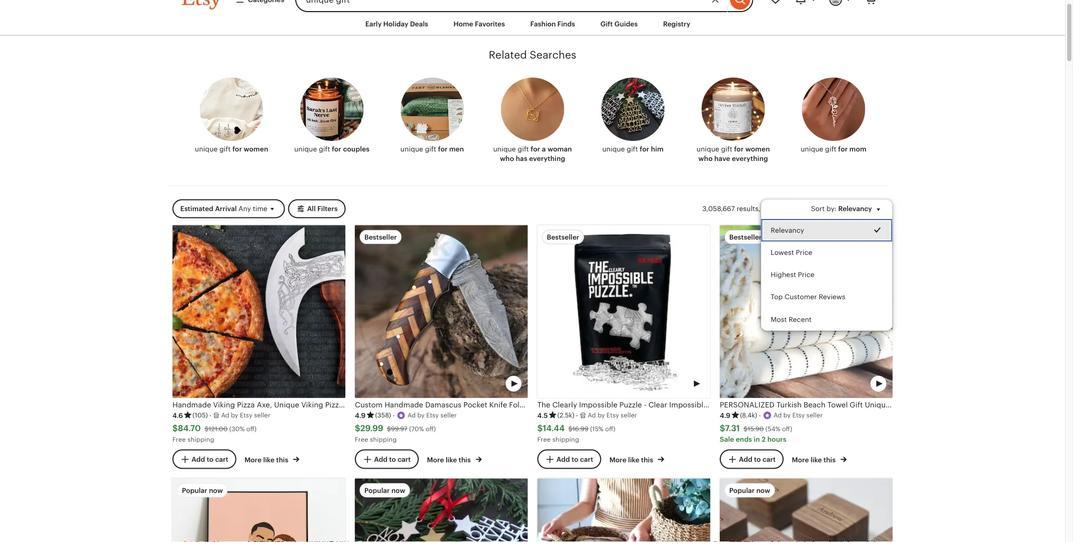 Task type: locate. For each thing, give the bounding box(es) containing it.
$ down (105) at the bottom left of page
[[205, 425, 209, 433]]

2 horizontal spatial shipping
[[553, 436, 579, 443]]

free inside $ 29.99 $ 99.97 (70% off) free shipping
[[355, 436, 368, 443]]

more like this link for 14.44
[[610, 454, 665, 465]]

off) inside $ 29.99 $ 99.97 (70% off) free shipping
[[426, 425, 436, 433]]

home favorites
[[454, 20, 505, 28]]

shipping down 84.70
[[188, 436, 214, 443]]

3 unique from the left
[[401, 145, 423, 153]]

more for 29.99
[[427, 456, 444, 464]]

4.5
[[537, 412, 548, 420]]

3 product video element from the left
[[720, 225, 893, 398]]

3 y from the left
[[602, 412, 605, 419]]

4 like from the left
[[811, 456, 822, 464]]

who left "has"
[[500, 155, 514, 163]]

seller for 14.44
[[621, 412, 637, 419]]

84.70
[[178, 424, 201, 434]]

1 more like this link from the left
[[245, 454, 300, 465]]

d up the (54%
[[778, 412, 782, 419]]

add to cart button down in
[[720, 450, 784, 469]]

2 seller from the left
[[441, 412, 457, 419]]

$ left 99.97
[[355, 424, 360, 434]]

to down $ 29.99 $ 99.97 (70% off) free shipping
[[389, 456, 396, 464]]

more down (30%
[[245, 456, 262, 464]]

0 horizontal spatial product video element
[[355, 225, 528, 398]]

2 add to cart from the left
[[374, 456, 411, 464]]

everything down woman
[[529, 155, 565, 163]]

2 more like this from the left
[[427, 456, 473, 464]]

· right the (8.4k)
[[759, 412, 761, 420]]

1 add to cart button from the left
[[172, 450, 236, 469]]

like up custom wooden guitar picks box, personalized guitar pick box storage wood guitar pick organizer music gift for guitarist musician image
[[811, 456, 822, 464]]

2 gift from the left
[[319, 145, 330, 153]]

popular now for 1st popular now link from the right
[[729, 487, 770, 495]]

0 horizontal spatial 4.9
[[355, 412, 366, 420]]

1 seller from the left
[[254, 412, 270, 419]]

4.9 for 7.31
[[720, 412, 731, 420]]

gift for for mom
[[825, 145, 837, 153]]

for a woman who has everything
[[500, 145, 572, 163]]

to down in
[[754, 456, 761, 464]]

more up custom wooden guitar picks box, personalized guitar pick box storage wood guitar pick organizer music gift for guitarist musician image
[[792, 456, 809, 464]]

0 vertical spatial relevancy
[[839, 205, 872, 213]]

all
[[307, 205, 316, 213]]

custom wooden guitar picks box, personalized guitar pick box storage wood guitar pick organizer music gift for guitarist musician image
[[720, 479, 893, 542]]

4 more like this link from the left
[[792, 454, 847, 465]]

add down $ 84.70 $ 121.00 (30% off) free shipping
[[192, 456, 205, 464]]

relevancy right by:
[[839, 205, 872, 213]]

related
[[489, 49, 527, 61]]

who inside for a woman who has everything
[[500, 155, 514, 163]]

like up the faceless portrait, custom illustration, personalised photo, photo illustration, personalised portrait, boyfriend gift, girlfriend gift
[[263, 456, 275, 464]]

add to cart button for 29.99
[[355, 450, 419, 469]]

all filters button
[[288, 199, 346, 219]]

y up the '(15%'
[[602, 412, 605, 419]]

1 horizontal spatial who
[[699, 155, 713, 163]]

1 vertical spatial price
[[798, 271, 815, 279]]

price right the lowest
[[796, 249, 813, 257]]

lowest
[[771, 249, 794, 257]]

2 etsy from the left
[[426, 412, 439, 419]]

0 horizontal spatial women
[[244, 145, 268, 153]]

2 add to cart button from the left
[[355, 450, 419, 469]]

like for 14.44
[[628, 456, 640, 464]]

1 popular from the left
[[182, 487, 207, 495]]

d for 7.31
[[778, 412, 782, 419]]

4 add from the left
[[739, 456, 753, 464]]

menu
[[761, 199, 893, 331]]

off) right (30%
[[246, 425, 257, 433]]

· for 14.44
[[576, 412, 578, 420]]

highest
[[771, 271, 796, 279]]

1 add to cart from the left
[[192, 456, 228, 464]]

favorites
[[475, 20, 505, 28]]

0 horizontal spatial who
[[500, 155, 514, 163]]

a d b y etsy seller up (70%
[[408, 412, 457, 419]]

b up (30%
[[231, 412, 235, 419]]

1 horizontal spatial bestseller
[[547, 233, 579, 241]]

unique gift for him
[[602, 145, 664, 153]]

5 for from the left
[[640, 145, 649, 153]]

unique gift up have
[[697, 145, 734, 153]]

this
[[276, 456, 288, 464], [459, 456, 471, 464], [641, 456, 653, 464], [824, 456, 836, 464]]

3 add to cart button from the left
[[537, 450, 601, 469]]

etsy for 84.70
[[240, 412, 252, 419]]

unique gift
[[493, 145, 531, 153], [697, 145, 734, 153]]

1 a d b y etsy seller from the left
[[221, 412, 270, 419]]

d for 14.44
[[592, 412, 596, 419]]

off) inside $ 7.31 $ 15.90 (54% off) sale ends in 2 hours
[[782, 425, 792, 433]]

add to cart down in
[[739, 456, 776, 464]]

this for 14.44
[[641, 456, 653, 464]]

2 popular now from the left
[[364, 487, 405, 495]]

1 horizontal spatial shipping
[[370, 436, 397, 443]]

registry
[[663, 20, 691, 28]]

2 product video element from the left
[[537, 225, 710, 398]]

popular
[[182, 487, 207, 495], [364, 487, 390, 495], [729, 487, 755, 495]]

home favorites link
[[446, 14, 513, 33]]

bestseller for 7.31
[[729, 233, 762, 241]]

1 like from the left
[[263, 456, 275, 464]]

1 women from the left
[[244, 145, 268, 153]]

to down $ 84.70 $ 121.00 (30% off) free shipping
[[207, 456, 214, 464]]

2 add from the left
[[374, 456, 388, 464]]

2 horizontal spatial product video element
[[720, 225, 893, 398]]

1 for from the left
[[233, 145, 242, 153]]

like
[[263, 456, 275, 464], [446, 456, 457, 464], [628, 456, 640, 464], [811, 456, 822, 464]]

4 for from the left
[[531, 145, 540, 153]]

1 horizontal spatial women
[[746, 145, 770, 153]]

gift
[[601, 20, 613, 28]]

3 off) from the left
[[605, 425, 616, 433]]

b for 29.99
[[417, 412, 422, 419]]

cart down "2"
[[763, 456, 776, 464]]

etsy
[[240, 412, 252, 419], [426, 412, 439, 419], [607, 412, 619, 419], [793, 412, 805, 419]]

3 a d b y etsy seller from the left
[[588, 412, 637, 419]]

free down 14.44
[[537, 436, 551, 443]]

4 gift from the left
[[518, 145, 529, 153]]

y for 14.44
[[602, 412, 605, 419]]

3 seller from the left
[[621, 412, 637, 419]]

more like this link for 29.99
[[427, 454, 482, 465]]

3 gift from the left
[[425, 145, 436, 153]]

popular now link
[[172, 479, 345, 542], [355, 479, 528, 542], [720, 479, 893, 542]]

2 horizontal spatial bestseller
[[729, 233, 762, 241]]

for
[[233, 145, 242, 153], [332, 145, 341, 153], [438, 145, 448, 153], [531, 145, 540, 153], [640, 145, 649, 153], [734, 145, 744, 153], [838, 145, 848, 153]]

relevancy
[[839, 205, 872, 213], [771, 227, 804, 234]]

b up hours
[[784, 412, 788, 419]]

etsy for 14.44
[[607, 412, 619, 419]]

to down $ 14.44 $ 16.99 (15% off) free shipping on the right of the page
[[572, 456, 579, 464]]

2 horizontal spatial popular now
[[729, 487, 770, 495]]

1 horizontal spatial 4.9
[[720, 412, 731, 420]]

more like this link
[[245, 454, 300, 465], [427, 454, 482, 465], [610, 454, 665, 465], [792, 454, 847, 465]]

d
[[225, 412, 229, 419], [412, 412, 416, 419], [592, 412, 596, 419], [778, 412, 782, 419]]

5 unique from the left
[[602, 145, 625, 153]]

filters
[[317, 205, 338, 213]]

now
[[209, 487, 223, 495], [392, 487, 405, 495], [757, 487, 770, 495]]

2 cart from the left
[[398, 456, 411, 464]]

1 everything from the left
[[529, 155, 565, 163]]

y
[[235, 412, 238, 419], [421, 412, 425, 419], [602, 412, 605, 419], [787, 412, 791, 419]]

highest price link
[[761, 264, 892, 286]]

0 horizontal spatial free
[[172, 436, 186, 443]]

1 bestseller from the left
[[364, 233, 397, 241]]

more like this down (30%
[[245, 456, 290, 464]]

a for 29.99
[[408, 412, 412, 419]]

a up (70%
[[408, 412, 412, 419]]

a up 121.00
[[221, 412, 225, 419]]

1 product video element from the left
[[355, 225, 528, 398]]

relevancy down ads
[[771, 227, 804, 234]]

to
[[207, 456, 214, 464], [389, 456, 396, 464], [572, 456, 579, 464], [754, 456, 761, 464]]

4 off) from the left
[[782, 425, 792, 433]]

shipping down 29.99
[[370, 436, 397, 443]]

unique for for men
[[401, 145, 423, 153]]

· right (2.5k)
[[576, 412, 578, 420]]

by:
[[827, 205, 837, 213]]

y up (70%
[[421, 412, 425, 419]]

a
[[542, 145, 546, 153], [221, 412, 225, 419], [408, 412, 412, 419], [588, 412, 592, 419], [774, 412, 778, 419]]

unique for for mom
[[801, 145, 824, 153]]

0 horizontal spatial unique gift
[[493, 145, 531, 153]]

1 popular now from the left
[[182, 487, 223, 495]]

shipping inside $ 29.99 $ 99.97 (70% off) free shipping
[[370, 436, 397, 443]]

off)
[[246, 425, 257, 433], [426, 425, 436, 433], [605, 425, 616, 433], [782, 425, 792, 433]]

add down $ 14.44 $ 16.99 (15% off) free shipping on the right of the page
[[557, 456, 570, 464]]

bestseller for 29.99
[[364, 233, 397, 241]]

add for 7.31
[[739, 456, 753, 464]]

to for 14.44
[[572, 456, 579, 464]]

add to cart button down $ 84.70 $ 121.00 (30% off) free shipping
[[172, 450, 236, 469]]

3 bestseller from the left
[[729, 233, 762, 241]]

reviews
[[819, 293, 846, 301]]

add to cart down $ 84.70 $ 121.00 (30% off) free shipping
[[192, 456, 228, 464]]

b up (70%
[[417, 412, 422, 419]]

women
[[244, 145, 268, 153], [746, 145, 770, 153]]

1 cart from the left
[[215, 456, 228, 464]]

$ 7.31 $ 15.90 (54% off) sale ends in 2 hours
[[720, 424, 792, 443]]

customer
[[785, 293, 817, 301]]

personalized turkish beach towel gift unique, monogrammed gift for girls weekend trip,  gift for woman who have everything, christmas gifts image
[[720, 225, 893, 398]]

gift for for couples
[[319, 145, 330, 153]]

a up the '(15%'
[[588, 412, 592, 419]]

add down ends
[[739, 456, 753, 464]]

gift guides
[[601, 20, 638, 28]]

1 popular now link from the left
[[172, 479, 345, 542]]

2 more from the left
[[427, 456, 444, 464]]

add to cart down $ 14.44 $ 16.99 (15% off) free shipping on the right of the page
[[557, 456, 593, 464]]

shipping inside $ 84.70 $ 121.00 (30% off) free shipping
[[188, 436, 214, 443]]

for for unique gift for him
[[640, 145, 649, 153]]

shipping
[[188, 436, 214, 443], [370, 436, 397, 443], [553, 436, 579, 443]]

popular for custom wooden guitar picks box, personalized guitar pick box storage wood guitar pick organizer music gift for guitarist musician image
[[729, 487, 755, 495]]

3 cart from the left
[[580, 456, 593, 464]]

3 add to cart from the left
[[557, 456, 593, 464]]

4 seller from the left
[[807, 412, 823, 419]]

0 horizontal spatial relevancy
[[771, 227, 804, 234]]

in
[[754, 435, 760, 443]]

add to cart for 14.44
[[557, 456, 593, 464]]

1 this from the left
[[276, 456, 288, 464]]

4 cart from the left
[[763, 456, 776, 464]]

add to cart down $ 29.99 $ 99.97 (70% off) free shipping
[[374, 456, 411, 464]]

2 everything from the left
[[732, 155, 768, 163]]

$ down (2.5k)
[[569, 425, 573, 433]]

off) inside $ 84.70 $ 121.00 (30% off) free shipping
[[246, 425, 257, 433]]

home
[[454, 20, 473, 28]]

arrival
[[215, 205, 237, 213]]

the clearly impossible puzzle - clear impossible jigsaw puzzle acrylic hard puzzles for adults christmas gifts puzzles funny unique puzzles image
[[537, 225, 710, 398]]

more like this for 14.44
[[610, 456, 655, 464]]

1 horizontal spatial popular now link
[[355, 479, 528, 542]]

3 more like this link from the left
[[610, 454, 665, 465]]

2 unique gift from the left
[[697, 145, 734, 153]]

free for 29.99
[[355, 436, 368, 443]]

2 d from the left
[[412, 412, 416, 419]]

now for the faceless portrait, custom illustration, personalised photo, photo illustration, personalised portrait, boyfriend gift, girlfriend gift
[[209, 487, 223, 495]]

7 unique from the left
[[801, 145, 824, 153]]

b for 7.31
[[784, 412, 788, 419]]

this for 84.70
[[276, 456, 288, 464]]

0 horizontal spatial shipping
[[188, 436, 214, 443]]

0 horizontal spatial bestseller
[[364, 233, 397, 241]]

1 vertical spatial relevancy
[[771, 227, 804, 234]]

more down $ 14.44 $ 16.99 (15% off) free shipping on the right of the page
[[610, 456, 627, 464]]

2 a d b y etsy seller from the left
[[408, 412, 457, 419]]

a d b y etsy seller up (30%
[[221, 412, 270, 419]]

early holiday deals
[[365, 20, 428, 28]]

free inside $ 84.70 $ 121.00 (30% off) free shipping
[[172, 436, 186, 443]]

a d b y etsy seller up the (54%
[[774, 412, 823, 419]]

2 women from the left
[[746, 145, 770, 153]]

family christmas ornament - personalized ornament with names - christmas tree ornament image
[[355, 479, 528, 542]]

everything right have
[[732, 155, 768, 163]]

·
[[209, 412, 212, 420], [393, 412, 395, 420], [576, 412, 578, 420], [759, 412, 761, 420]]

banner
[[163, 0, 902, 12]]

1 d from the left
[[225, 412, 229, 419]]

None search field
[[295, 0, 754, 12]]

d up 121.00
[[225, 412, 229, 419]]

2 horizontal spatial popular now link
[[720, 479, 893, 542]]

3 d from the left
[[592, 412, 596, 419]]

more like this up 'unique christmas gift ideas for holiday gifts thank you handmade gift basket for mom as a hostess gift bread warming tray' "image"
[[610, 456, 655, 464]]

7 for from the left
[[838, 145, 848, 153]]

unique gift up "has"
[[493, 145, 531, 153]]

1 horizontal spatial popular
[[364, 487, 390, 495]]

more for 7.31
[[792, 456, 809, 464]]

off) right the (54%
[[782, 425, 792, 433]]

product video element
[[355, 225, 528, 398], [537, 225, 710, 398], [720, 225, 893, 398]]

2 this from the left
[[459, 456, 471, 464]]

99.97
[[391, 425, 407, 433]]

add to cart button down $ 29.99 $ 99.97 (70% off) free shipping
[[355, 450, 419, 469]]

2 bestseller from the left
[[547, 233, 579, 241]]

3 like from the left
[[628, 456, 640, 464]]

price for lowest price
[[796, 249, 813, 257]]

now for custom wooden guitar picks box, personalized guitar pick box storage wood guitar pick organizer music gift for guitarist musician image
[[757, 487, 770, 495]]

1 horizontal spatial product video element
[[537, 225, 710, 398]]

cart down $ 84.70 $ 121.00 (30% off) free shipping
[[215, 456, 228, 464]]

6 gift from the left
[[721, 145, 733, 153]]

like up 'unique christmas gift ideas for holiday gifts thank you handmade gift basket for mom as a hostess gift bread warming tray' "image"
[[628, 456, 640, 464]]

14.44
[[543, 424, 565, 434]]

$ up sale
[[720, 424, 725, 434]]

unique
[[195, 145, 218, 153], [294, 145, 317, 153], [401, 145, 423, 153], [493, 145, 516, 153], [602, 145, 625, 153], [697, 145, 719, 153], [801, 145, 824, 153]]

more for 14.44
[[610, 456, 627, 464]]

add for 84.70
[[192, 456, 205, 464]]

2 shipping from the left
[[370, 436, 397, 443]]

menu bar
[[163, 12, 902, 36]]

y up $ 7.31 $ 15.90 (54% off) sale ends in 2 hours
[[787, 412, 791, 419]]

4 this from the left
[[824, 456, 836, 464]]

cart down $ 29.99 $ 99.97 (70% off) free shipping
[[398, 456, 411, 464]]

who left have
[[699, 155, 713, 163]]

like up family christmas ornament - personalized ornament with names - christmas tree ornament image
[[446, 456, 457, 464]]

free inside $ 14.44 $ 16.99 (15% off) free shipping
[[537, 436, 551, 443]]

0 horizontal spatial everything
[[529, 155, 565, 163]]

a d b y etsy seller for 7.31
[[774, 412, 823, 419]]

a up the (54%
[[774, 412, 778, 419]]

1 horizontal spatial unique gift
[[697, 145, 734, 153]]

3 popular now from the left
[[729, 487, 770, 495]]

2 free from the left
[[355, 436, 368, 443]]

· right (105) at the bottom left of page
[[209, 412, 212, 420]]

4 add to cart from the left
[[739, 456, 776, 464]]

1 unique from the left
[[195, 145, 218, 153]]

1 horizontal spatial popular now
[[364, 487, 405, 495]]

free down 29.99
[[355, 436, 368, 443]]

· right (358) at left
[[393, 412, 395, 420]]

a left woman
[[542, 145, 546, 153]]

menu bar containing early holiday deals
[[163, 12, 902, 36]]

shipping inside $ 14.44 $ 16.99 (15% off) free shipping
[[553, 436, 579, 443]]

1 off) from the left
[[246, 425, 257, 433]]

4 b from the left
[[784, 412, 788, 419]]

1 to from the left
[[207, 456, 214, 464]]

free down 84.70
[[172, 436, 186, 443]]

4.9 up 7.31
[[720, 412, 731, 420]]

1 horizontal spatial everything
[[732, 155, 768, 163]]

add for 29.99
[[374, 456, 388, 464]]

y for 84.70
[[235, 412, 238, 419]]

b for 14.44
[[598, 412, 602, 419]]

3 more from the left
[[610, 456, 627, 464]]

1 gift from the left
[[219, 145, 231, 153]]

4.9 up 29.99
[[355, 412, 366, 420]]

holiday
[[383, 20, 408, 28]]

cart for 14.44
[[580, 456, 593, 464]]

1 b from the left
[[231, 412, 235, 419]]

more like this up family christmas ornament - personalized ornament with names - christmas tree ornament image
[[427, 456, 473, 464]]

1 horizontal spatial free
[[355, 436, 368, 443]]

4 to from the left
[[754, 456, 761, 464]]

add down $ 29.99 $ 99.97 (70% off) free shipping
[[374, 456, 388, 464]]

0 horizontal spatial now
[[209, 487, 223, 495]]

· for 29.99
[[393, 412, 395, 420]]

this for 7.31
[[824, 456, 836, 464]]

more like this for 7.31
[[792, 456, 838, 464]]

2 y from the left
[[421, 412, 425, 419]]

4 more from the left
[[792, 456, 809, 464]]

add to cart button for 84.70
[[172, 450, 236, 469]]

3 b from the left
[[598, 412, 602, 419]]

to for 84.70
[[207, 456, 214, 464]]

gift for for men
[[425, 145, 436, 153]]

$
[[172, 424, 178, 434], [355, 424, 360, 434], [537, 424, 543, 434], [720, 424, 725, 434], [205, 425, 209, 433], [387, 425, 391, 433], [569, 425, 573, 433], [744, 425, 748, 433]]

d for 84.70
[[225, 412, 229, 419]]

0 horizontal spatial popular now link
[[172, 479, 345, 542]]

3 add from the left
[[557, 456, 570, 464]]

popular for family christmas ornament - personalized ornament with names - christmas tree ornament image
[[364, 487, 390, 495]]

1 y from the left
[[235, 412, 238, 419]]

seller for 84.70
[[254, 412, 270, 419]]

unique gift for who
[[493, 145, 531, 153]]

1 free from the left
[[172, 436, 186, 443]]

4.9
[[355, 412, 366, 420], [720, 412, 731, 420]]

3 now from the left
[[757, 487, 770, 495]]

1 now from the left
[[209, 487, 223, 495]]

shipping for 14.44
[[553, 436, 579, 443]]

shipping for 29.99
[[370, 436, 397, 443]]

have
[[715, 155, 730, 163]]

3 this from the left
[[641, 456, 653, 464]]

more
[[245, 456, 262, 464], [427, 456, 444, 464], [610, 456, 627, 464], [792, 456, 809, 464]]

2 off) from the left
[[426, 425, 436, 433]]

price up top customer reviews
[[798, 271, 815, 279]]

2 horizontal spatial popular
[[729, 487, 755, 495]]

3 for from the left
[[438, 145, 448, 153]]

2
[[762, 435, 766, 443]]

relevancy link
[[761, 219, 892, 242]]

d up the '(15%'
[[592, 412, 596, 419]]

2 · from the left
[[393, 412, 395, 420]]

more down $ 29.99 $ 99.97 (70% off) free shipping
[[427, 456, 444, 464]]

4 d from the left
[[778, 412, 782, 419]]

6 unique from the left
[[697, 145, 719, 153]]

(15%
[[590, 425, 604, 433]]

d up (70%
[[412, 412, 416, 419]]

bestseller
[[364, 233, 397, 241], [547, 233, 579, 241], [729, 233, 762, 241]]

0 vertical spatial price
[[796, 249, 813, 257]]

1 horizontal spatial now
[[392, 487, 405, 495]]

off) inside $ 14.44 $ 16.99 (15% off) free shipping
[[605, 425, 616, 433]]

cart down $ 14.44 $ 16.99 (15% off) free shipping on the right of the page
[[580, 456, 593, 464]]

6 for from the left
[[734, 145, 744, 153]]

off) right the '(15%'
[[605, 425, 616, 433]]

4 more like this from the left
[[792, 456, 838, 464]]

2 horizontal spatial free
[[537, 436, 551, 443]]

add to cart button down $ 14.44 $ 16.99 (15% off) free shipping on the right of the page
[[537, 450, 601, 469]]

b
[[231, 412, 235, 419], [417, 412, 422, 419], [598, 412, 602, 419], [784, 412, 788, 419]]

0 horizontal spatial popular now
[[182, 487, 223, 495]]

off) right (70%
[[426, 425, 436, 433]]

estimated arrival any time
[[180, 205, 268, 213]]

unique for for him
[[602, 145, 625, 153]]

cart
[[215, 456, 228, 464], [398, 456, 411, 464], [580, 456, 593, 464], [763, 456, 776, 464]]

free
[[172, 436, 186, 443], [355, 436, 368, 443], [537, 436, 551, 443]]

etsy for 29.99
[[426, 412, 439, 419]]

0 horizontal spatial popular
[[182, 487, 207, 495]]

3 more like this from the left
[[610, 456, 655, 464]]

3 · from the left
[[576, 412, 578, 420]]

unique for for couples
[[294, 145, 317, 153]]

men
[[449, 145, 464, 153]]

off) for 14.44
[[605, 425, 616, 433]]

3 popular from the left
[[729, 487, 755, 495]]

more like this up custom wooden guitar picks box, personalized guitar pick box storage wood guitar pick organizer music gift for guitarist musician image
[[792, 456, 838, 464]]

add to cart button
[[172, 450, 236, 469], [355, 450, 419, 469], [537, 450, 601, 469], [720, 450, 784, 469]]

popular for the faceless portrait, custom illustration, personalised photo, photo illustration, personalised portrait, boyfriend gift, girlfriend gift
[[182, 487, 207, 495]]

add to cart for 84.70
[[192, 456, 228, 464]]

unique for for women
[[195, 145, 218, 153]]

1 4.9 from the left
[[355, 412, 366, 420]]

a d b y etsy seller up the '(15%'
[[588, 412, 637, 419]]

$ down 4.6
[[172, 424, 178, 434]]

product video element for 29.99
[[355, 225, 528, 398]]

everything inside for women who have everything
[[732, 155, 768, 163]]

add to cart button for 7.31
[[720, 450, 784, 469]]

everything
[[529, 155, 565, 163], [732, 155, 768, 163]]

y up (30%
[[235, 412, 238, 419]]

shipping for 84.70
[[188, 436, 214, 443]]

for inside for a woman who has everything
[[531, 145, 540, 153]]

shipping down 14.44
[[553, 436, 579, 443]]

product video element for 7.31
[[720, 225, 893, 398]]

2 who from the left
[[699, 155, 713, 163]]

5 gift from the left
[[627, 145, 638, 153]]

price
[[796, 249, 813, 257], [798, 271, 815, 279]]

b up the '(15%'
[[598, 412, 602, 419]]

sort by: relevancy
[[811, 205, 872, 213]]

unique gift for men
[[401, 145, 464, 153]]

2 horizontal spatial now
[[757, 487, 770, 495]]

like for 84.70
[[263, 456, 275, 464]]

7 gift from the left
[[825, 145, 837, 153]]



Task type: describe. For each thing, give the bounding box(es) containing it.
for for unique gift for couples
[[332, 145, 341, 153]]

estimated
[[180, 205, 213, 213]]

121.00
[[209, 425, 228, 433]]

who inside for women who have everything
[[699, 155, 713, 163]]

more for 84.70
[[245, 456, 262, 464]]

a for 84.70
[[221, 412, 225, 419]]

unique gift for mom
[[801, 145, 867, 153]]

Search for anything text field
[[295, 0, 728, 12]]

$ up ends
[[744, 425, 748, 433]]

handmade viking pizza axe, unique viking pizza cutter axe with leather sheath, ideal christmas gift for her image
[[172, 225, 345, 398]]

most recent link
[[761, 309, 892, 331]]

like for 29.99
[[446, 456, 457, 464]]

unique christmas gift ideas for holiday gifts thank you handmade gift basket for mom as a hostess gift bread warming tray image
[[537, 479, 710, 542]]

sale
[[720, 435, 734, 443]]

lowest price link
[[761, 242, 892, 264]]

a inside for a woman who has everything
[[542, 145, 546, 153]]

gift for for him
[[627, 145, 638, 153]]

all filters
[[307, 205, 338, 213]]

cart for 7.31
[[763, 456, 776, 464]]

to for 7.31
[[754, 456, 761, 464]]

faceless portrait, custom illustration, personalised photo, photo illustration, personalised portrait, boyfriend gift, girlfriend gift image
[[172, 479, 345, 542]]

ends
[[736, 435, 752, 443]]

results,
[[737, 205, 761, 213]]

hours
[[768, 435, 787, 443]]

2 popular now link from the left
[[355, 479, 528, 542]]

bestseller for 14.44
[[547, 233, 579, 241]]

4.9 for 29.99
[[355, 412, 366, 420]]

off) for 7.31
[[782, 425, 792, 433]]

menu containing relevancy
[[761, 199, 893, 331]]

early
[[365, 20, 382, 28]]

add to cart for 7.31
[[739, 456, 776, 464]]

ads
[[778, 205, 790, 213]]

finds
[[558, 20, 575, 28]]

$ 14.44 $ 16.99 (15% off) free shipping
[[537, 424, 616, 443]]

add for 14.44
[[557, 456, 570, 464]]

y for 7.31
[[787, 412, 791, 419]]

a for 7.31
[[774, 412, 778, 419]]

early holiday deals link
[[357, 14, 436, 33]]

a d b y etsy seller for 84.70
[[221, 412, 270, 419]]

$ down (358) at left
[[387, 425, 391, 433]]

free for 14.44
[[537, 436, 551, 443]]

for for unique gift for women
[[233, 145, 242, 153]]

a d b y etsy seller for 29.99
[[408, 412, 457, 419]]

7.31
[[725, 424, 740, 434]]

related searches
[[489, 49, 577, 61]]

for for unique gift for mom
[[838, 145, 848, 153]]

product video element for 14.44
[[537, 225, 710, 398]]

d for 29.99
[[412, 412, 416, 419]]

(8.4k)
[[740, 412, 757, 419]]

woman
[[548, 145, 572, 153]]

this for 29.99
[[459, 456, 471, 464]]

4 unique from the left
[[493, 145, 516, 153]]

popular now for 2nd popular now link from right
[[364, 487, 405, 495]]

most
[[771, 316, 787, 324]]

with
[[762, 205, 776, 213]]

couples
[[343, 145, 370, 153]]

(54%
[[766, 425, 781, 433]]

3,058,667
[[703, 205, 735, 213]]

free for 84.70
[[172, 436, 186, 443]]

off) for 29.99
[[426, 425, 436, 433]]

deals
[[410, 20, 428, 28]]

$ 84.70 $ 121.00 (30% off) free shipping
[[172, 424, 257, 443]]

add to cart for 29.99
[[374, 456, 411, 464]]

cart for 29.99
[[398, 456, 411, 464]]

4.6
[[172, 412, 183, 420]]

a for 14.44
[[588, 412, 592, 419]]

top customer reviews
[[771, 293, 846, 301]]

for for unique gift for men
[[438, 145, 448, 153]]

mom
[[850, 145, 867, 153]]

like for 7.31
[[811, 456, 822, 464]]

etsy for 7.31
[[793, 412, 805, 419]]

unique gift for women
[[195, 145, 268, 153]]

recent
[[789, 316, 812, 324]]

women inside for women who have everything
[[746, 145, 770, 153]]

time
[[253, 205, 268, 213]]

unique gift for couples
[[294, 145, 370, 153]]

(105)
[[193, 412, 208, 419]]

seller for 7.31
[[807, 412, 823, 419]]

now for family christmas ornament - personalized ornament with names - christmas tree ornament image
[[392, 487, 405, 495]]

fashion
[[530, 20, 556, 28]]

more like this link for 84.70
[[245, 454, 300, 465]]

add to cart button for 14.44
[[537, 450, 601, 469]]

any
[[239, 205, 251, 213]]

popular now for third popular now link from right
[[182, 487, 223, 495]]

$ down 4.5
[[537, 424, 543, 434]]

registry link
[[655, 14, 698, 33]]

29.99
[[360, 424, 383, 434]]

(70%
[[409, 425, 424, 433]]

3,058,667 results, with ads
[[703, 205, 790, 213]]

3 popular now link from the left
[[720, 479, 893, 542]]

(2.5k)
[[558, 412, 575, 419]]

· for 7.31
[[759, 412, 761, 420]]

seller for 29.99
[[441, 412, 457, 419]]

· for 84.70
[[209, 412, 212, 420]]

him
[[651, 145, 664, 153]]

16.99
[[573, 425, 589, 433]]

most recent
[[771, 316, 812, 324]]

fashion finds link
[[523, 14, 583, 33]]

for women who have everything
[[699, 145, 770, 163]]

b for 84.70
[[231, 412, 235, 419]]

fashion finds
[[530, 20, 575, 28]]

cart for 84.70
[[215, 456, 228, 464]]

(358)
[[375, 412, 391, 419]]

top
[[771, 293, 783, 301]]

1 horizontal spatial relevancy
[[839, 205, 872, 213]]

top customer reviews link
[[761, 286, 892, 309]]

more like this for 29.99
[[427, 456, 473, 464]]

gift for for women
[[219, 145, 231, 153]]

lowest price
[[771, 249, 813, 257]]

15.90
[[748, 425, 764, 433]]

for inside for women who have everything
[[734, 145, 744, 153]]

sort
[[811, 205, 825, 213]]

has
[[516, 155, 528, 163]]

gift guides link
[[593, 14, 646, 33]]

everything inside for a woman who has everything
[[529, 155, 565, 163]]

off) for 84.70
[[246, 425, 257, 433]]

unique gift for have
[[697, 145, 734, 153]]

custom handmade damascus pocket knife folding knife rose & olive wood handle usa groomsmen gift personalized gift anniversary gift for him image
[[355, 225, 528, 398]]

highest price
[[771, 271, 815, 279]]

$ 29.99 $ 99.97 (70% off) free shipping
[[355, 424, 436, 443]]

(30%
[[229, 425, 245, 433]]

guides
[[615, 20, 638, 28]]

to for 29.99
[[389, 456, 396, 464]]

searches
[[530, 49, 577, 61]]

a d b y etsy seller for 14.44
[[588, 412, 637, 419]]



Task type: vqa. For each thing, say whether or not it's contained in the screenshot.
Etsy corresponding to 14.44
yes



